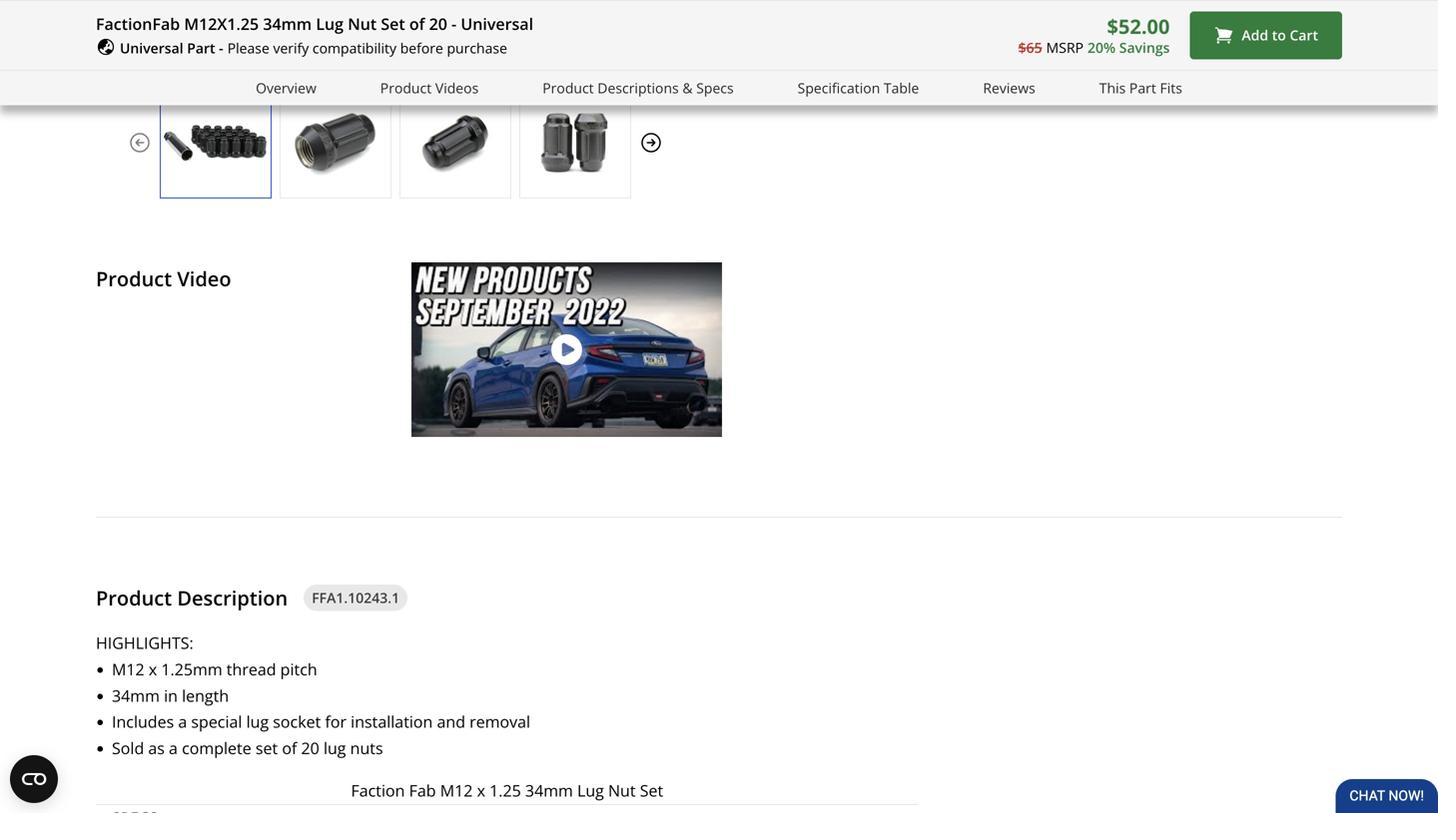 Task type: vqa. For each thing, say whether or not it's contained in the screenshot.
Verified Buyer HEADING associated with Y
no



Task type: describe. For each thing, give the bounding box(es) containing it.
set
[[256, 738, 278, 760]]

videos
[[435, 78, 479, 97]]

nuts
[[350, 738, 383, 760]]

descriptions
[[598, 78, 679, 97]]

description
[[177, 585, 288, 612]]

m12x1.25
[[184, 13, 259, 34]]

universal part - please verify compatibility before purchase
[[120, 38, 507, 57]]

this part is new and carries a full manufacturer warranty. see manufacturer's website for additional details.
[[727, 47, 1290, 95]]

2 vertical spatial a
[[169, 738, 178, 760]]

warranty.
[[727, 73, 798, 95]]

reviews link
[[983, 77, 1035, 99]]

2 ffa1.10243.1 faction fab m12 x 1.25 34mm lug nut set - universal, image from the left
[[281, 107, 390, 178]]

0 horizontal spatial lug
[[246, 712, 269, 733]]

overview link
[[256, 77, 316, 99]]

open widget image
[[10, 756, 58, 804]]

factionfab
[[96, 13, 180, 34]]

product description
[[96, 585, 288, 612]]

additional
[[1038, 73, 1113, 95]]

is
[[1008, 47, 1020, 69]]

this part fits
[[1099, 78, 1182, 97]]

carries
[[1092, 47, 1142, 69]]

manufacturer's
[[833, 73, 947, 95]]

m12 inside highlights: m12 x 1.25mm thread pitch 34mm in length includes a special lug socket for installation and removal sold as a complete set of 20 lug nuts
[[112, 659, 144, 680]]

this for part
[[1099, 78, 1126, 97]]

1 horizontal spatial set
[[640, 780, 663, 802]]

as
[[148, 738, 165, 760]]

1 vertical spatial lug
[[324, 738, 346, 760]]

and inside highlights: m12 x 1.25mm thread pitch 34mm in length includes a special lug socket for installation and removal sold as a complete set of 20 lug nuts
[[437, 712, 465, 733]]

x inside highlights: m12 x 1.25mm thread pitch 34mm in length includes a special lug socket for installation and removal sold as a complete set of 20 lug nuts
[[149, 659, 157, 680]]

full
[[1160, 47, 1183, 69]]

1 horizontal spatial -
[[451, 13, 457, 34]]

product for product descriptions & specs
[[543, 78, 594, 97]]

1 horizontal spatial m12
[[440, 780, 473, 802]]

1 horizontal spatial universal
[[461, 13, 533, 34]]

add
[[1242, 26, 1268, 45]]

includes
[[112, 712, 174, 733]]

table
[[884, 78, 919, 97]]

$52.00 $65 msrp 20% savings
[[1018, 13, 1170, 57]]

to
[[1272, 26, 1286, 45]]

part
[[973, 47, 1004, 69]]

ffa1.10243.1
[[312, 589, 400, 608]]

overview
[[256, 78, 316, 97]]

thread
[[227, 659, 276, 680]]

1 horizontal spatial of
[[409, 13, 425, 34]]

factionfab m12x1.25 34mm lug nut set of 20 - universal
[[96, 13, 533, 34]]

website
[[951, 73, 1008, 95]]

faction
[[351, 780, 405, 802]]

cart
[[1290, 26, 1318, 45]]

$52.00
[[1107, 13, 1170, 40]]

1 ffa1.10243.1 faction fab m12 x 1.25 34mm lug nut set - universal, image from the left
[[161, 107, 271, 178]]

highlights: m12 x 1.25mm thread pitch 34mm in length includes a special lug socket for installation and removal sold as a complete set of 20 lug nuts
[[96, 633, 530, 760]]

0 vertical spatial lug
[[316, 13, 344, 34]]

1 vertical spatial nut
[[608, 780, 636, 802]]

this for part
[[939, 47, 969, 69]]

see
[[802, 73, 829, 95]]

before
[[400, 38, 443, 57]]

and inside this part is new and carries a full manufacturer warranty. see manufacturer's website for additional details.
[[1060, 47, 1088, 69]]

1 vertical spatial x
[[477, 780, 485, 802]]



Task type: locate. For each thing, give the bounding box(es) containing it.
1 vertical spatial lug
[[577, 780, 604, 802]]

0 vertical spatial nut
[[348, 13, 377, 34]]

1 horizontal spatial lug
[[324, 738, 346, 760]]

product down before
[[380, 78, 432, 97]]

lug up set
[[246, 712, 269, 733]]

0 horizontal spatial universal
[[120, 38, 183, 57]]

m12 down highlights:
[[112, 659, 144, 680]]

purchase
[[447, 38, 507, 57]]

for right "socket"
[[325, 712, 347, 733]]

0 vertical spatial set
[[381, 13, 405, 34]]

x
[[149, 659, 157, 680], [477, 780, 485, 802]]

specification
[[798, 78, 880, 97]]

x down highlights:
[[149, 659, 157, 680]]

1 vertical spatial and
[[437, 712, 465, 733]]

- down m12x1.25
[[219, 38, 223, 57]]

20 inside highlights: m12 x 1.25mm thread pitch 34mm in length includes a special lug socket for installation and removal sold as a complete set of 20 lug nuts
[[301, 738, 319, 760]]

and
[[1060, 47, 1088, 69], [437, 712, 465, 733]]

and left the removal
[[437, 712, 465, 733]]

1 vertical spatial universal
[[120, 38, 183, 57]]

0 vertical spatial for
[[1013, 73, 1034, 95]]

a left full
[[1147, 47, 1155, 69]]

1 horizontal spatial this
[[1099, 78, 1126, 97]]

1 vertical spatial of
[[282, 738, 297, 760]]

0 horizontal spatial set
[[381, 13, 405, 34]]

1 vertical spatial m12
[[440, 780, 473, 802]]

add to cart
[[1242, 26, 1318, 45]]

of inside highlights: m12 x 1.25mm thread pitch 34mm in length includes a special lug socket for installation and removal sold as a complete set of 20 lug nuts
[[282, 738, 297, 760]]

0 vertical spatial of
[[409, 13, 425, 34]]

20
[[429, 13, 447, 34], [301, 738, 319, 760]]

lug up universal part - please verify compatibility before purchase
[[316, 13, 344, 34]]

1 horizontal spatial a
[[178, 712, 187, 733]]

0 horizontal spatial and
[[437, 712, 465, 733]]

0 vertical spatial 34mm
[[263, 13, 312, 34]]

1 vertical spatial 34mm
[[112, 685, 160, 707]]

1 vertical spatial part
[[1129, 78, 1156, 97]]

1 horizontal spatial x
[[477, 780, 485, 802]]

-
[[451, 13, 457, 34], [219, 38, 223, 57]]

34mm up includes
[[112, 685, 160, 707]]

1 vertical spatial a
[[178, 712, 187, 733]]

universal up the purchase
[[461, 13, 533, 34]]

of up before
[[409, 13, 425, 34]]

product videos
[[380, 78, 479, 97]]

part left 'fits' at the right top of the page
[[1129, 78, 1156, 97]]

0 horizontal spatial a
[[169, 738, 178, 760]]

1 vertical spatial this
[[1099, 78, 1126, 97]]

sold
[[112, 738, 144, 760]]

lug right 1.25
[[577, 780, 604, 802]]

a right as on the bottom
[[169, 738, 178, 760]]

20 up before
[[429, 13, 447, 34]]

1 vertical spatial set
[[640, 780, 663, 802]]

pitch
[[280, 659, 317, 680]]

0 horizontal spatial nut
[[348, 13, 377, 34]]

lug
[[316, 13, 344, 34], [577, 780, 604, 802]]

0 horizontal spatial -
[[219, 38, 223, 57]]

1 horizontal spatial and
[[1060, 47, 1088, 69]]

0 vertical spatial universal
[[461, 13, 533, 34]]

1 horizontal spatial part
[[1129, 78, 1156, 97]]

new
[[1024, 47, 1055, 69]]

manufacturer
[[1187, 47, 1290, 69]]

product left the video
[[96, 265, 172, 293]]

part
[[187, 38, 215, 57], [1129, 78, 1156, 97]]

socket
[[273, 712, 321, 733]]

34mm up verify
[[263, 13, 312, 34]]

of right set
[[282, 738, 297, 760]]

product
[[380, 78, 432, 97], [543, 78, 594, 97], [96, 265, 172, 293], [96, 585, 172, 612]]

msrp
[[1046, 38, 1084, 57]]

product for product description
[[96, 585, 172, 612]]

x left 1.25
[[477, 780, 485, 802]]

complete
[[182, 738, 251, 760]]

product left descriptions
[[543, 78, 594, 97]]

34mm
[[263, 13, 312, 34], [112, 685, 160, 707], [525, 780, 573, 802]]

0 vertical spatial part
[[187, 38, 215, 57]]

details.
[[1117, 73, 1170, 95]]

1 vertical spatial for
[[325, 712, 347, 733]]

product up highlights:
[[96, 585, 172, 612]]

for inside this part is new and carries a full manufacturer warranty. see manufacturer's website for additional details.
[[1013, 73, 1034, 95]]

installation
[[351, 712, 433, 733]]

product descriptions & specs link
[[543, 77, 734, 99]]

verify
[[273, 38, 309, 57]]

and up additional
[[1060, 47, 1088, 69]]

1.25
[[489, 780, 521, 802]]

0 horizontal spatial of
[[282, 738, 297, 760]]

lug left "nuts"
[[324, 738, 346, 760]]

product for product videos
[[380, 78, 432, 97]]

0 vertical spatial -
[[451, 13, 457, 34]]

this inside this part is new and carries a full manufacturer warranty. see manufacturer's website for additional details.
[[939, 47, 969, 69]]

product descriptions & specs
[[543, 78, 734, 97]]

0 horizontal spatial this
[[939, 47, 969, 69]]

a inside this part is new and carries a full manufacturer warranty. see manufacturer's website for additional details.
[[1147, 47, 1155, 69]]

universal
[[461, 13, 533, 34], [120, 38, 183, 57]]

part down m12x1.25
[[187, 38, 215, 57]]

this
[[939, 47, 969, 69], [1099, 78, 1126, 97]]

go to right image image
[[639, 131, 663, 155]]

reviews
[[983, 78, 1035, 97]]

0 horizontal spatial lug
[[316, 13, 344, 34]]

this down 'carries'
[[1099, 78, 1126, 97]]

this left part
[[939, 47, 969, 69]]

fits
[[1160, 78, 1182, 97]]

video
[[177, 265, 231, 293]]

for inside highlights: m12 x 1.25mm thread pitch 34mm in length includes a special lug socket for installation and removal sold as a complete set of 20 lug nuts
[[325, 712, 347, 733]]

add to cart button
[[1190, 11, 1342, 59]]

please
[[227, 38, 269, 57]]

0 vertical spatial m12
[[112, 659, 144, 680]]

- up the purchase
[[451, 13, 457, 34]]

product videos link
[[380, 77, 479, 99]]

0 vertical spatial lug
[[246, 712, 269, 733]]

lug
[[246, 712, 269, 733], [324, 738, 346, 760]]

ffa1.10243.1 faction fab m12 x 1.25 34mm lug nut set - universal, image
[[161, 107, 271, 178], [281, 107, 390, 178], [400, 107, 510, 178], [520, 107, 630, 178]]

1 horizontal spatial nut
[[608, 780, 636, 802]]

a
[[1147, 47, 1155, 69], [178, 712, 187, 733], [169, 738, 178, 760]]

0 vertical spatial a
[[1147, 47, 1155, 69]]

1 horizontal spatial 20
[[429, 13, 447, 34]]

part for this
[[1129, 78, 1156, 97]]

of
[[409, 13, 425, 34], [282, 738, 297, 760]]

removal
[[470, 712, 530, 733]]

specification table
[[798, 78, 919, 97]]

1 vertical spatial -
[[219, 38, 223, 57]]

universal down factionfab
[[120, 38, 183, 57]]

length
[[182, 685, 229, 707]]

1 vertical spatial 20
[[301, 738, 319, 760]]

1.25mm
[[161, 659, 222, 680]]

set
[[381, 13, 405, 34], [640, 780, 663, 802]]

0 vertical spatial this
[[939, 47, 969, 69]]

0 vertical spatial x
[[149, 659, 157, 680]]

for down is
[[1013, 73, 1034, 95]]

for
[[1013, 73, 1034, 95], [325, 712, 347, 733]]

34mm inside highlights: m12 x 1.25mm thread pitch 34mm in length includes a special lug socket for installation and removal sold as a complete set of 20 lug nuts
[[112, 685, 160, 707]]

1 horizontal spatial for
[[1013, 73, 1034, 95]]

fab
[[409, 780, 436, 802]]

special
[[191, 712, 242, 733]]

4 ffa1.10243.1 faction fab m12 x 1.25 34mm lug nut set - universal, image from the left
[[520, 107, 630, 178]]

2 horizontal spatial a
[[1147, 47, 1155, 69]]

&
[[682, 78, 693, 97]]

product for product video
[[96, 265, 172, 293]]

20 down "socket"
[[301, 738, 319, 760]]

34mm right 1.25
[[525, 780, 573, 802]]

highlights:
[[96, 633, 193, 654]]

1 horizontal spatial lug
[[577, 780, 604, 802]]

0 horizontal spatial m12
[[112, 659, 144, 680]]

in
[[164, 685, 178, 707]]

$65
[[1018, 38, 1042, 57]]

0 vertical spatial and
[[1060, 47, 1088, 69]]

2 vertical spatial 34mm
[[525, 780, 573, 802]]

0 horizontal spatial part
[[187, 38, 215, 57]]

product video
[[96, 265, 231, 293]]

part for universal
[[187, 38, 215, 57]]

3 ffa1.10243.1 faction fab m12 x 1.25 34mm lug nut set - universal, image from the left
[[400, 107, 510, 178]]

0 horizontal spatial x
[[149, 659, 157, 680]]

0 horizontal spatial for
[[325, 712, 347, 733]]

savings
[[1119, 38, 1170, 57]]

20%
[[1088, 38, 1116, 57]]

nut
[[348, 13, 377, 34], [608, 780, 636, 802]]

m12 right fab
[[440, 780, 473, 802]]

0 horizontal spatial 20
[[301, 738, 319, 760]]

this part fits link
[[1099, 77, 1182, 99]]

specification table link
[[798, 77, 919, 99]]

m12
[[112, 659, 144, 680], [440, 780, 473, 802]]

2 horizontal spatial 34mm
[[525, 780, 573, 802]]

0 vertical spatial 20
[[429, 13, 447, 34]]

0 horizontal spatial 34mm
[[112, 685, 160, 707]]

specs
[[696, 78, 734, 97]]

1 horizontal spatial 34mm
[[263, 13, 312, 34]]

faction fab m12 x 1.25 34mm lug nut set
[[351, 780, 663, 802]]

a left special on the bottom of page
[[178, 712, 187, 733]]

compatibility
[[313, 38, 397, 57]]



